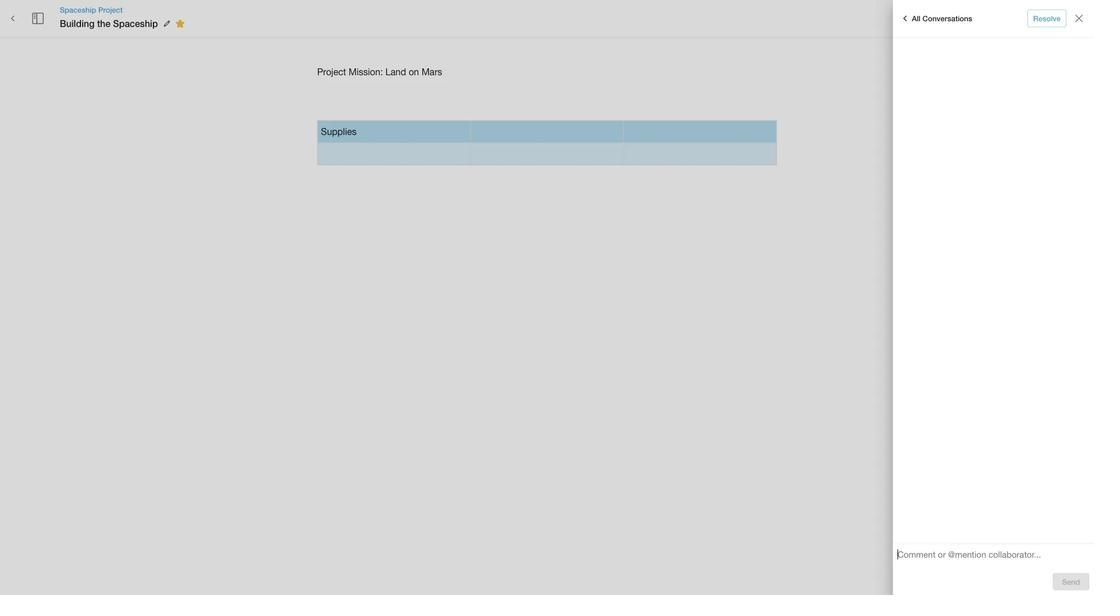 Task type: locate. For each thing, give the bounding box(es) containing it.
0 vertical spatial project
[[98, 5, 123, 14]]

0 horizontal spatial project
[[98, 5, 123, 14]]

spaceship down spaceship project link
[[113, 18, 158, 29]]

project left mission:
[[317, 66, 346, 77]]

tb
[[899, 14, 907, 22]]

on
[[409, 66, 419, 77]]

0 horizontal spatial spaceship
[[60, 5, 96, 14]]

1 vertical spatial spaceship
[[113, 18, 158, 29]]

more
[[1053, 14, 1071, 23]]

0 vertical spatial spaceship
[[60, 5, 96, 14]]

building
[[60, 18, 95, 29]]

spaceship
[[60, 5, 96, 14], [113, 18, 158, 29]]

spaceship project
[[60, 5, 123, 14]]

all conversations button
[[895, 9, 975, 28]]

project
[[98, 5, 123, 14], [317, 66, 346, 77]]

1 vertical spatial project
[[317, 66, 346, 77]]

conversations
[[923, 14, 973, 23]]

mars
[[422, 66, 442, 77]]

spaceship up the building
[[60, 5, 96, 14]]

more button
[[1044, 10, 1081, 27]]

project up building the spaceship
[[98, 5, 123, 14]]



Task type: vqa. For each thing, say whether or not it's contained in the screenshot.
"Bookmark" image
no



Task type: describe. For each thing, give the bounding box(es) containing it.
spaceship inside spaceship project link
[[60, 5, 96, 14]]

all
[[912, 14, 921, 23]]

building the spaceship
[[60, 18, 158, 29]]

tb button
[[892, 7, 914, 29]]

all conversations
[[912, 14, 973, 23]]

spaceship project link
[[60, 5, 189, 15]]

project mission: land on mars
[[317, 66, 442, 77]]

resolve button
[[1028, 10, 1067, 27]]

mission:
[[349, 66, 383, 77]]

1 horizontal spatial spaceship
[[113, 18, 158, 29]]

the
[[97, 18, 111, 29]]

resolve
[[1033, 14, 1061, 23]]

Comment or @mention collaborator... text field
[[898, 549, 1090, 564]]

land
[[386, 66, 406, 77]]

supplies
[[321, 126, 357, 137]]

1 horizontal spatial project
[[317, 66, 346, 77]]



